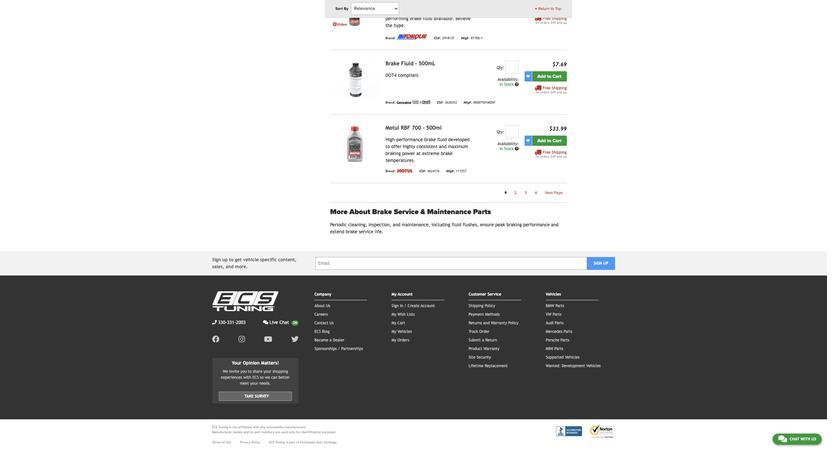 Task type: vqa. For each thing, say whether or not it's contained in the screenshot.
Cars
no



Task type: locate. For each thing, give the bounding box(es) containing it.
0 vertical spatial account
[[398, 292, 413, 297]]

1 question circle image from the top
[[515, 83, 519, 86]]

0 vertical spatial the
[[401, 9, 408, 14]]

0 vertical spatial with
[[244, 376, 251, 380]]

2 my from the top
[[392, 313, 397, 317]]

add to cart for $33.99
[[538, 138, 562, 144]]

is inside ecs tuning is not affiliated with any automobile manufacturers. manufacturer names and/or part numbers are used only for identification purposes.
[[229, 426, 231, 429]]

service up the maintenance,
[[394, 208, 419, 216]]

ecs for ecs blog
[[315, 330, 321, 334]]

2 vertical spatial $49
[[551, 155, 556, 158]]

careers link
[[315, 313, 328, 317]]

es#2918137 - rt700-1 - torque rt700 racing brake fluid - 500ml/16.9 oz - simply the highest spec, highest performing brake fluid available. believe the hype. - torque racing brake fluid - audi bmw volkswagen mercedes benz mini porsche image
[[330, 0, 381, 29]]

braking inside high-performance brake fluid developed to offer highly consistent and maximum braking power at extreme brake temperatures.
[[386, 151, 401, 156]]

bmw parts
[[546, 304, 565, 309]]

1 $49 from the top
[[551, 21, 556, 24]]

fluid inside "simply the highest spec, highest performing brake fluid available. believe the hype."
[[423, 16, 433, 21]]

developed
[[449, 137, 470, 142]]

my up my vehicles link
[[392, 321, 397, 326]]

and right sales,
[[226, 264, 234, 270]]

us for contact us
[[330, 321, 334, 326]]

and up the "extreme" on the right top
[[439, 144, 447, 149]]

parts up ensure
[[473, 208, 491, 216]]

by
[[344, 6, 349, 11]]

tuning down are
[[276, 441, 285, 445]]

/ left "create"
[[405, 304, 407, 309]]

of inside 'link'
[[222, 441, 225, 445]]

1 horizontal spatial 1
[[505, 191, 507, 195]]

sign for sign up
[[594, 261, 602, 266]]

ecs tuning image
[[212, 292, 278, 312]]

so
[[260, 376, 264, 380]]

is down used
[[286, 441, 288, 445]]

1 vertical spatial the
[[386, 23, 393, 28]]

qty:
[[497, 65, 505, 70], [497, 130, 505, 134]]

2 vertical spatial in
[[400, 304, 403, 309]]

account right "create"
[[421, 304, 435, 309]]

2 vertical spatial on
[[536, 155, 540, 158]]

2 question circle image from the top
[[515, 147, 519, 151]]

add to cart down $33.99
[[538, 138, 562, 144]]

free shipping on orders $49 and up down $33.99
[[536, 150, 567, 158]]

service right the customer at the right bottom of the page
[[488, 292, 502, 297]]

1 vertical spatial -
[[423, 125, 425, 131]]

ecs up the manufacturer
[[212, 426, 218, 429]]

es#4624176 - 111257 - motul rbf 700 - 500ml - high-performance brake fluid developed to offer highly consistent and maximum braking power at extreme brake temperatures. - motul - audi bmw volkswagen mercedes benz mini porsche image
[[330, 125, 381, 163]]

tuning for part
[[276, 441, 285, 445]]

and down $33.99
[[557, 155, 562, 158]]

sales,
[[212, 264, 224, 270]]

$49 for $33.99
[[551, 155, 556, 158]]

1 vertical spatial $49
[[551, 90, 556, 94]]

1 horizontal spatial chat
[[790, 437, 800, 442]]

2 add to cart button from the top
[[532, 71, 567, 82]]

with inside chat with us link
[[801, 437, 811, 442]]

a left dealer
[[330, 338, 332, 343]]

wish
[[398, 313, 406, 317]]

lists
[[407, 313, 415, 317]]

3 orders from the top
[[541, 155, 550, 158]]

- right 700
[[423, 125, 425, 131]]

in for $33.99
[[500, 147, 503, 151]]

3 free from the top
[[543, 150, 551, 155]]

1 vertical spatial policy
[[508, 321, 519, 326]]

0 horizontal spatial braking
[[386, 151, 401, 156]]

bmw parts link
[[546, 304, 565, 309]]

live chat link
[[263, 319, 299, 326]]

cart for third the add to cart button from the bottom of the page
[[553, 4, 562, 9]]

parts up mercedes parts
[[555, 321, 564, 326]]

0 horizontal spatial part
[[255, 431, 261, 434]]

performance down 4 link
[[524, 222, 550, 228]]

0 vertical spatial in stock
[[500, 82, 515, 87]]

the up performing
[[401, 9, 408, 14]]

2 availability: from the top
[[498, 142, 519, 146]]

warranty down methods
[[491, 321, 507, 326]]

1 vertical spatial on
[[536, 90, 540, 94]]

a for submit
[[482, 338, 485, 343]]

3 add from the top
[[538, 138, 546, 144]]

the down performing
[[386, 23, 393, 28]]

2 vertical spatial orders
[[541, 155, 550, 158]]

1 add to wish list image from the top
[[527, 75, 530, 78]]

0 vertical spatial tuning
[[219, 426, 228, 429]]

of left the enthusiast
[[296, 441, 299, 445]]

0 horizontal spatial highest
[[409, 9, 424, 14]]

dot4
[[386, 73, 397, 78]]

$49 down the $7.69
[[551, 90, 556, 94]]

$49 down $33.99
[[551, 155, 556, 158]]

brand: left 'genuine volkswagen audi - corporate logo' on the top of page
[[386, 101, 396, 105]]

3 add to cart button from the top
[[532, 136, 567, 146]]

about up careers
[[315, 304, 325, 309]]

and down top
[[557, 21, 562, 24]]

up inside sign up button
[[604, 261, 609, 266]]

used
[[281, 431, 288, 434]]

mini parts
[[546, 347, 564, 352]]

payment
[[469, 313, 484, 317]]

part down any
[[255, 431, 261, 434]]

stock
[[504, 82, 514, 87], [504, 147, 514, 151]]

free shipping on orders $49 and up for $33.99
[[536, 150, 567, 158]]

mfg#: left rt700-
[[461, 36, 470, 40]]

es#: left 4624176
[[420, 170, 426, 173]]

1 vertical spatial return
[[486, 338, 497, 343]]

more
[[330, 208, 348, 216]]

0 vertical spatial mfg#:
[[461, 36, 470, 40]]

0 vertical spatial $49
[[551, 21, 556, 24]]

highest up available. on the top of the page
[[438, 9, 453, 14]]

auto
[[317, 441, 323, 445]]

es#: 3628353
[[437, 101, 457, 105]]

comments image for chat
[[779, 435, 788, 443]]

0 vertical spatial comments image
[[263, 320, 268, 325]]

next page
[[545, 191, 563, 195]]

2 vertical spatial add to cart
[[538, 138, 562, 144]]

1 horizontal spatial is
[[286, 441, 288, 445]]

and
[[557, 21, 562, 24], [557, 90, 562, 94], [439, 144, 447, 149], [557, 155, 562, 158], [393, 222, 401, 228], [551, 222, 559, 228], [226, 264, 234, 270], [484, 321, 490, 326]]

fluid
[[423, 16, 433, 21], [438, 137, 447, 142], [452, 222, 462, 228]]

2 on from the top
[[536, 90, 540, 94]]

brake right performing
[[410, 16, 422, 21]]

1 qty: from the top
[[497, 65, 505, 70]]

brake
[[386, 60, 400, 67], [372, 208, 392, 216]]

2 vertical spatial add
[[538, 138, 546, 144]]

1 vertical spatial add to wish list image
[[527, 139, 530, 142]]

my left "orders"
[[392, 338, 397, 343]]

availability: for $33.99
[[498, 142, 519, 146]]

only
[[289, 431, 295, 434]]

0 vertical spatial policy
[[485, 304, 495, 309]]

0 vertical spatial availability:
[[498, 77, 519, 82]]

free shipping on orders $49 and up down the $7.69
[[536, 86, 567, 94]]

mercedes
[[546, 330, 563, 334]]

0 horizontal spatial with
[[244, 376, 251, 380]]

0 horizontal spatial your
[[250, 382, 258, 386]]

comments image inside chat with us link
[[779, 435, 788, 443]]

maintenance
[[427, 208, 472, 216]]

comments image for live
[[263, 320, 268, 325]]

product warranty
[[469, 347, 500, 352]]

brand: left 'motul - corporate logo'
[[386, 170, 396, 173]]

1 horizontal spatial service
[[488, 292, 502, 297]]

1 horizontal spatial with
[[253, 426, 259, 429]]

331-
[[227, 320, 236, 325]]

2 vertical spatial us
[[812, 437, 817, 442]]

brand:
[[386, 36, 396, 40], [386, 101, 396, 105], [386, 170, 396, 173]]

1 my from the top
[[392, 292, 397, 297]]

1 vertical spatial chat
[[790, 437, 800, 442]]

mfg#: left "111257"
[[446, 170, 455, 173]]

1 vertical spatial performance
[[524, 222, 550, 228]]

es#: left 3628353
[[437, 101, 444, 105]]

3 my from the top
[[392, 321, 397, 326]]

ensure
[[480, 222, 494, 228]]

1 vertical spatial add to cart
[[538, 74, 562, 79]]

2 in stock from the top
[[500, 147, 515, 151]]

cart down the $7.69
[[553, 74, 562, 79]]

2 vertical spatial add to cart button
[[532, 136, 567, 146]]

and up order
[[484, 321, 490, 326]]

up
[[563, 21, 567, 24], [563, 90, 567, 94], [563, 155, 567, 158], [222, 257, 228, 263], [604, 261, 609, 266]]

0 vertical spatial part
[[255, 431, 261, 434]]

0 vertical spatial in
[[500, 82, 503, 87]]

1 of from the left
[[222, 441, 225, 445]]

development
[[562, 364, 586, 369]]

add to cart right caret up icon
[[538, 4, 562, 9]]

add to cart for $7.69
[[538, 74, 562, 79]]

1 vertical spatial brand:
[[386, 101, 396, 105]]

2 stock from the top
[[504, 147, 514, 151]]

1 in stock from the top
[[500, 82, 515, 87]]

supported vehicles
[[546, 356, 580, 360]]

comments image left chat with us
[[779, 435, 788, 443]]

mfg#: b0007501mdsp
[[464, 101, 496, 105]]

1 stock from the top
[[504, 82, 514, 87]]

fluid down 500ml on the right top of the page
[[438, 137, 447, 142]]

parts for mercedes parts
[[564, 330, 573, 334]]

0 vertical spatial free
[[543, 16, 551, 21]]

2 a from the left
[[482, 338, 485, 343]]

2 vertical spatial mfg#:
[[446, 170, 455, 173]]

es#: 4624176
[[420, 170, 440, 173]]

add to cart button for $33.99
[[532, 136, 567, 146]]

lifetime
[[469, 364, 484, 369]]

highest left spec,
[[409, 9, 424, 14]]

audi parts link
[[546, 321, 564, 326]]

paginated product list navigation navigation
[[330, 189, 567, 197]]

1 add to cart button from the top
[[532, 2, 567, 12]]

es#: left 2918137
[[435, 36, 441, 40]]

0 horizontal spatial about
[[315, 304, 325, 309]]

believe
[[456, 16, 471, 21]]

question circle image
[[515, 83, 519, 86], [515, 147, 519, 151]]

sign inside button
[[594, 261, 602, 266]]

ecs down numbers
[[269, 441, 275, 445]]

0 vertical spatial your
[[264, 370, 272, 374]]

mercedes parts
[[546, 330, 573, 334]]

manufacturers.
[[284, 426, 307, 429]]

in stock
[[500, 82, 515, 87], [500, 147, 515, 151]]

parts for bmw parts
[[556, 304, 565, 309]]

of
[[222, 441, 225, 445], [296, 441, 299, 445]]

0 vertical spatial brand:
[[386, 36, 396, 40]]

product warranty link
[[469, 347, 500, 352]]

account up sign in / create account link
[[398, 292, 413, 297]]

add to cart down the $7.69
[[538, 74, 562, 79]]

cart
[[553, 4, 562, 9], [553, 74, 562, 79], [553, 138, 562, 144], [398, 321, 405, 326]]

0 vertical spatial warranty
[[491, 321, 507, 326]]

1 vertical spatial free shipping on orders $49 and up
[[536, 86, 567, 94]]

1 vertical spatial warranty
[[484, 347, 500, 352]]

sign for sign in / create account
[[392, 304, 399, 309]]

1 a from the left
[[330, 338, 332, 343]]

cart for the add to cart button corresponding to $7.69
[[553, 74, 562, 79]]

to inside high-performance brake fluid developed to offer highly consistent and maximum braking power at extreme brake temperatures.
[[386, 144, 390, 149]]

about up cleaning,
[[350, 208, 371, 216]]

dealer
[[333, 338, 345, 343]]

2 vertical spatial with
[[801, 437, 811, 442]]

simply the highest spec, highest performing brake fluid available. believe the hype.
[[386, 9, 471, 28]]

part down only
[[289, 441, 295, 445]]

fluid down spec,
[[423, 16, 433, 21]]

parts right vw
[[553, 313, 562, 317]]

1 horizontal spatial sign
[[392, 304, 399, 309]]

2 vertical spatial es#:
[[420, 170, 426, 173]]

comments image left live
[[263, 320, 268, 325]]

2003
[[236, 320, 246, 325]]

account
[[398, 292, 413, 297], [421, 304, 435, 309]]

braking right peak
[[507, 222, 522, 228]]

return
[[539, 6, 550, 11], [486, 338, 497, 343]]

we invite you to share your shopping experiences with ecs so we can better meet your needs.
[[221, 370, 290, 386]]

2 free from the top
[[543, 86, 551, 90]]

1 horizontal spatial braking
[[507, 222, 522, 228]]

add to wish list image for $33.99
[[527, 139, 530, 142]]

supported vehicles link
[[546, 356, 580, 360]]

return right caret up icon
[[539, 6, 550, 11]]

None number field
[[506, 0, 519, 4], [506, 61, 519, 74], [506, 125, 519, 138], [506, 0, 519, 4], [506, 61, 519, 74], [506, 125, 519, 138]]

0 horizontal spatial sign
[[212, 257, 221, 263]]

4624176
[[428, 170, 440, 173]]

3 add to cart from the top
[[538, 138, 562, 144]]

return down order
[[486, 338, 497, 343]]

parts for audi parts
[[555, 321, 564, 326]]

simply
[[386, 9, 399, 14]]

warranty up security at the bottom right of page
[[484, 347, 500, 352]]

vehicles right development
[[587, 364, 601, 369]]

in
[[500, 82, 503, 87], [500, 147, 503, 151], [400, 304, 403, 309]]

a for become
[[330, 338, 332, 343]]

in stock for $7.69
[[500, 82, 515, 87]]

orders for $33.99
[[541, 155, 550, 158]]

1 vertical spatial availability:
[[498, 142, 519, 146]]

performance
[[397, 137, 423, 142], [524, 222, 550, 228]]

1 horizontal spatial comments image
[[779, 435, 788, 443]]

0 vertical spatial on
[[536, 21, 540, 24]]

parts down mercedes parts
[[561, 338, 570, 343]]

brand: down 'hype.'
[[386, 36, 396, 40]]

vehicles up "orders"
[[398, 330, 412, 334]]

in for $7.69
[[500, 82, 503, 87]]

qty: for $7.69
[[497, 65, 505, 70]]

3 free shipping on orders $49 and up from the top
[[536, 150, 567, 158]]

orders for $7.69
[[541, 90, 550, 94]]

2 orders from the top
[[541, 90, 550, 94]]

1 vertical spatial with
[[253, 426, 259, 429]]

add
[[538, 4, 546, 9], [538, 74, 546, 79], [538, 138, 546, 144]]

1 on from the top
[[536, 21, 540, 24]]

0 vertical spatial chat
[[280, 320, 289, 325]]

2 horizontal spatial sign
[[594, 261, 602, 266]]

parts for mini parts
[[555, 347, 564, 352]]

0 vertical spatial add
[[538, 4, 546, 9]]

parts right bmw in the right bottom of the page
[[556, 304, 565, 309]]

is
[[229, 426, 231, 429], [286, 441, 288, 445]]

5 my from the top
[[392, 338, 397, 343]]

2 horizontal spatial fluid
[[452, 222, 462, 228]]

on for $7.69
[[536, 90, 540, 94]]

and down next page at the top right of page
[[551, 222, 559, 228]]

1 vertical spatial comments image
[[779, 435, 788, 443]]

1 vertical spatial es#:
[[437, 101, 444, 105]]

comments image inside the live chat link
[[263, 320, 268, 325]]

your
[[232, 361, 242, 366]]

1 vertical spatial service
[[488, 292, 502, 297]]

1 vertical spatial braking
[[507, 222, 522, 228]]

0 vertical spatial braking
[[386, 151, 401, 156]]

a
[[330, 338, 332, 343], [482, 338, 485, 343]]

/ down dealer
[[338, 347, 340, 352]]

ecs left so
[[253, 376, 259, 380]]

2 $49 from the top
[[551, 90, 556, 94]]

sign up button
[[587, 257, 615, 270]]

vehicles up wanted: development vehicles link
[[565, 356, 580, 360]]

ecs inside ecs tuning is not affiliated with any automobile manufacturers. manufacturer names and/or part numbers are used only for identification purposes.
[[212, 426, 218, 429]]

1 vertical spatial 1
[[505, 191, 507, 195]]

2 add from the top
[[538, 74, 546, 79]]

mfg#: for motul rbf 700 - 500ml
[[446, 170, 455, 173]]

2 vertical spatial free shipping on orders $49 and up
[[536, 150, 567, 158]]

3 on from the top
[[536, 155, 540, 158]]

policy for privacy policy
[[252, 441, 260, 445]]

shipping up payment
[[469, 304, 484, 309]]

on for $33.99
[[536, 155, 540, 158]]

0 horizontal spatial -
[[415, 60, 417, 67]]

braking down the 'offer'
[[386, 151, 401, 156]]

0 horizontal spatial a
[[330, 338, 332, 343]]

2 brand: from the top
[[386, 101, 396, 105]]

ecs blog link
[[315, 330, 330, 334]]

/
[[405, 304, 407, 309], [338, 347, 340, 352]]

to inside we invite you to share your shopping experiences with ecs so we can better meet your needs.
[[248, 370, 252, 374]]

free shipping on orders $49 and up down return to top
[[536, 16, 567, 24]]

service
[[394, 208, 419, 216], [488, 292, 502, 297]]

free for $7.69
[[543, 86, 551, 90]]

0 horizontal spatial service
[[394, 208, 419, 216]]

1 vertical spatial tuning
[[276, 441, 285, 445]]

add to cart button for $7.69
[[532, 71, 567, 82]]

parts for vw parts
[[553, 313, 562, 317]]

cart right caret up icon
[[553, 4, 562, 9]]

0 horizontal spatial is
[[229, 426, 231, 429]]

3 brand: from the top
[[386, 170, 396, 173]]

0 vertical spatial us
[[326, 304, 330, 309]]

2 add to wish list image from the top
[[527, 139, 530, 142]]

mfg#: left b0007501mdsp
[[464, 101, 472, 105]]

0 vertical spatial add to wish list image
[[527, 75, 530, 78]]

4 my from the top
[[392, 330, 397, 334]]

tuning for not
[[219, 426, 228, 429]]

1 vertical spatial mfg#:
[[464, 101, 472, 105]]

returns and warranty policy
[[469, 321, 519, 326]]

es#3628353 - b0007501mdsp - brake fluid - 500ml - dot4 compliant - genuine volkswagen audi - audi volkswagen image
[[330, 61, 381, 98]]

your up we
[[264, 370, 272, 374]]

brake up the dot4
[[386, 60, 400, 67]]

0 vertical spatial stock
[[504, 82, 514, 87]]

2 add to cart from the top
[[538, 74, 562, 79]]

0 horizontal spatial the
[[386, 23, 393, 28]]

caret up image
[[535, 7, 538, 11]]

of left use
[[222, 441, 225, 445]]

my down my cart link
[[392, 330, 397, 334]]

hype.
[[394, 23, 406, 28]]

extend
[[330, 229, 345, 235]]

2 highest from the left
[[438, 9, 453, 14]]

my up my wish lists link
[[392, 292, 397, 297]]

site
[[469, 356, 476, 360]]

0 vertical spatial return
[[539, 6, 550, 11]]

compliant
[[398, 73, 419, 78]]

your right meet
[[250, 382, 258, 386]]

1 vertical spatial account
[[421, 304, 435, 309]]

0 horizontal spatial of
[[222, 441, 225, 445]]

2 qty: from the top
[[497, 130, 505, 134]]

ecs left blog
[[315, 330, 321, 334]]

vehicles up the bmw parts
[[546, 292, 561, 297]]

vw
[[546, 313, 552, 317]]

1 horizontal spatial of
[[296, 441, 299, 445]]

a right submit
[[482, 338, 485, 343]]

is left not
[[229, 426, 231, 429]]

parts up porsche parts
[[564, 330, 573, 334]]

return inside 'link'
[[539, 6, 550, 11]]

es#: for motul rbf 700 - 500ml
[[420, 170, 426, 173]]

1 vertical spatial about
[[315, 304, 325, 309]]

my left wish
[[392, 313, 397, 317]]

comments image
[[263, 320, 268, 325], [779, 435, 788, 443]]

youtube logo image
[[264, 336, 272, 343]]

and down the $7.69
[[557, 90, 562, 94]]

2 vertical spatial brand:
[[386, 170, 396, 173]]

1 horizontal spatial part
[[289, 441, 295, 445]]

my vehicles link
[[392, 330, 412, 334]]

orders
[[541, 21, 550, 24], [541, 90, 550, 94], [541, 155, 550, 158]]

brake down cleaning,
[[346, 229, 358, 235]]

fluid left the flushes,
[[452, 222, 462, 228]]

about us link
[[315, 304, 330, 309]]

0 vertical spatial orders
[[541, 21, 550, 24]]

111257
[[456, 170, 467, 173]]

brake up consistent at the top
[[425, 137, 436, 142]]

wanted:
[[546, 364, 561, 369]]

1 horizontal spatial a
[[482, 338, 485, 343]]

0 horizontal spatial chat
[[280, 320, 289, 325]]

tuning inside ecs tuning is not affiliated with any automobile manufacturers. manufacturer names and/or part numbers are used only for identification purposes.
[[219, 426, 228, 429]]

performance up highly
[[397, 137, 423, 142]]

parts down porsche parts
[[555, 347, 564, 352]]

and inside 'sign up to get vehicle specific content, sales, and more.'
[[226, 264, 234, 270]]

1 availability: from the top
[[498, 77, 519, 82]]

0 vertical spatial add to cart
[[538, 4, 562, 9]]

0 vertical spatial qty:
[[497, 65, 505, 70]]

qty: for $33.99
[[497, 130, 505, 134]]

life.
[[375, 229, 384, 235]]

1 horizontal spatial performance
[[524, 222, 550, 228]]

$49 down return to top
[[551, 21, 556, 24]]

cart down $33.99
[[553, 138, 562, 144]]

add to wish list image
[[527, 75, 530, 78], [527, 139, 530, 142]]

- right fluid
[[415, 60, 417, 67]]

availability: for $7.69
[[498, 77, 519, 82]]

in stock for $33.99
[[500, 147, 515, 151]]

brake inside "simply the highest spec, highest performing brake fluid available. believe the hype."
[[410, 16, 422, 21]]

for
[[296, 431, 300, 434]]

1 vertical spatial add
[[538, 74, 546, 79]]

privacy policy
[[240, 441, 260, 445]]

2 free shipping on orders $49 and up from the top
[[536, 86, 567, 94]]

brake up inspection,
[[372, 208, 392, 216]]

shipping down $33.99
[[552, 150, 567, 155]]

0 vertical spatial service
[[394, 208, 419, 216]]

1 horizontal spatial fluid
[[438, 137, 447, 142]]

security
[[477, 356, 491, 360]]

ecs for ecs tuning is part of enthusiast auto holdings
[[269, 441, 275, 445]]

my for my vehicles
[[392, 330, 397, 334]]

1 link
[[501, 189, 511, 197]]

3 $49 from the top
[[551, 155, 556, 158]]

tuning up the manufacturer
[[219, 426, 228, 429]]

sign inside 'sign up to get vehicle specific content, sales, and more.'
[[212, 257, 221, 263]]

$49 for $7.69
[[551, 90, 556, 94]]

0 vertical spatial brake
[[386, 60, 400, 67]]

peak
[[496, 222, 505, 228]]



Task type: describe. For each thing, give the bounding box(es) containing it.
spec,
[[425, 9, 436, 14]]

add for $7.69
[[538, 74, 546, 79]]

policy for shipping policy
[[485, 304, 495, 309]]

free for $33.99
[[543, 150, 551, 155]]

brake fluid - 500ml link
[[386, 60, 436, 67]]

1 vertical spatial /
[[338, 347, 340, 352]]

us inside chat with us link
[[812, 437, 817, 442]]

twitter logo image
[[292, 336, 299, 343]]

sponsorships
[[315, 347, 337, 352]]

sponsorships / partnerships link
[[315, 347, 363, 352]]

my orders link
[[392, 338, 410, 343]]

site security link
[[469, 356, 491, 360]]

part inside ecs tuning is not affiliated with any automobile manufacturers. manufacturer names and/or part numbers are used only for identification purposes.
[[255, 431, 261, 434]]

identification
[[301, 431, 321, 434]]

us for about us
[[326, 304, 330, 309]]

1 orders from the top
[[541, 21, 550, 24]]

chat with us link
[[773, 434, 822, 445]]

mini
[[546, 347, 554, 352]]

performance inside "periodic cleaning, inspection, and maintenance, including fluid flushes, ensure peak braking performance and extend brake service life."
[[524, 222, 550, 228]]

performing
[[386, 16, 409, 21]]

with inside ecs tuning is not affiliated with any automobile manufacturers. manufacturer names and/or part numbers are used only for identification purposes.
[[253, 426, 259, 429]]

brake inside "periodic cleaning, inspection, and maintenance, including fluid flushes, ensure peak braking performance and extend brake service life."
[[346, 229, 358, 235]]

numbers
[[262, 431, 274, 434]]

2 link
[[511, 189, 521, 197]]

700
[[412, 125, 421, 131]]

are
[[275, 431, 280, 434]]

my for my orders
[[392, 338, 397, 343]]

my orders
[[392, 338, 410, 343]]

opinion
[[243, 361, 260, 366]]

shipping down the $7.69
[[552, 86, 567, 90]]

contact us link
[[315, 321, 334, 326]]

next page link
[[541, 189, 567, 197]]

instagram logo image
[[239, 336, 245, 343]]

3
[[525, 191, 527, 195]]

my vehicles
[[392, 330, 412, 334]]

1 free shipping on orders $49 and up from the top
[[536, 16, 567, 24]]

sort
[[336, 6, 343, 11]]

you
[[241, 370, 247, 374]]

order
[[480, 330, 490, 334]]

0 vertical spatial -
[[415, 60, 417, 67]]

fluid
[[401, 60, 414, 67]]

mfg#: for brake fluid - 500ml
[[464, 101, 472, 105]]

more.
[[235, 264, 248, 270]]

track
[[469, 330, 478, 334]]

shipping policy link
[[469, 304, 495, 309]]

replacement
[[485, 364, 508, 369]]

company
[[315, 292, 332, 297]]

return to top link
[[535, 6, 562, 12]]

audi
[[546, 321, 554, 326]]

1 add to cart from the top
[[538, 4, 562, 9]]

2918137
[[443, 36, 455, 40]]

1 horizontal spatial your
[[264, 370, 272, 374]]

cart down wish
[[398, 321, 405, 326]]

we
[[265, 376, 270, 380]]

shipping policy
[[469, 304, 495, 309]]

motul - corporate logo image
[[397, 169, 413, 173]]

audi parts
[[546, 321, 564, 326]]

0 vertical spatial es#:
[[435, 36, 441, 40]]

returns
[[469, 321, 482, 326]]

1 brand: from the top
[[386, 36, 396, 40]]

meet
[[240, 382, 249, 386]]

brand: for brake
[[386, 101, 396, 105]]

brake down maximum
[[441, 151, 453, 156]]

to inside 'sign up to get vehicle specific content, sales, and more.'
[[229, 257, 234, 263]]

any
[[260, 426, 266, 429]]

is for part
[[286, 441, 288, 445]]

es#: for brake fluid - 500ml
[[437, 101, 444, 105]]

stock for $33.99
[[504, 147, 514, 151]]

cart for $33.99 the add to cart button
[[553, 138, 562, 144]]

about us
[[315, 304, 330, 309]]

question circle image for $33.99
[[515, 147, 519, 151]]

porsche parts link
[[546, 338, 570, 343]]

and inside high-performance brake fluid developed to offer highly consistent and maximum braking power at extreme brake temperatures.
[[439, 144, 447, 149]]

we
[[223, 370, 228, 374]]

add to wish list image for $7.69
[[527, 75, 530, 78]]

mini parts link
[[546, 347, 564, 352]]

1 horizontal spatial account
[[421, 304, 435, 309]]

submit
[[469, 338, 481, 343]]

rt700-
[[471, 36, 481, 40]]

page
[[554, 191, 563, 195]]

1 highest from the left
[[409, 9, 424, 14]]

my cart
[[392, 321, 405, 326]]

is for not
[[229, 426, 231, 429]]

1 vertical spatial your
[[250, 382, 258, 386]]

1 add from the top
[[538, 4, 546, 9]]

question circle image for $7.69
[[515, 83, 519, 86]]

free shipping on orders $49 and up for $7.69
[[536, 86, 567, 94]]

to inside 'link'
[[551, 6, 554, 11]]

at
[[417, 151, 421, 156]]

shipping down top
[[552, 16, 567, 21]]

power
[[402, 151, 415, 156]]

0 vertical spatial /
[[405, 304, 407, 309]]

sign up
[[594, 261, 609, 266]]

live
[[270, 320, 278, 325]]

add for $33.99
[[538, 138, 546, 144]]

up inside 'sign up to get vehicle specific content, sales, and more.'
[[222, 257, 228, 263]]

phone image
[[212, 320, 217, 325]]

motul rbf 700 - 500ml link
[[386, 125, 442, 131]]

sign in / create account
[[392, 304, 435, 309]]

vw parts
[[546, 313, 562, 317]]

share
[[253, 370, 263, 374]]

use
[[226, 441, 231, 445]]

my for my wish lists
[[392, 313, 397, 317]]

fluid inside "periodic cleaning, inspection, and maintenance, including fluid flushes, ensure peak braking performance and extend brake service life."
[[452, 222, 462, 228]]

4
[[535, 191, 537, 195]]

facebook logo image
[[212, 336, 220, 343]]

$7.69
[[553, 61, 567, 68]]

torque racing brake fluid - corporate logo image
[[397, 34, 428, 40]]

1 free from the top
[[543, 16, 551, 21]]

0 vertical spatial 1
[[481, 36, 483, 40]]

genuine volkswagen audi - corporate logo image
[[397, 101, 431, 104]]

sponsorships / partnerships
[[315, 347, 363, 352]]

ecs inside we invite you to share your shopping experiences with ecs so we can better meet your needs.
[[253, 376, 259, 380]]

sort by
[[336, 6, 349, 11]]

parts for porsche parts
[[561, 338, 570, 343]]

brand: for motul
[[386, 170, 396, 173]]

methods
[[485, 313, 500, 317]]

return to top
[[538, 6, 562, 11]]

take
[[245, 394, 254, 399]]

Email email field
[[316, 257, 587, 270]]

periodic cleaning, inspection, and maintenance, including fluid flushes, ensure peak braking performance and extend brake service life.
[[330, 222, 559, 235]]

sign in / create account link
[[392, 304, 435, 309]]

payment methods
[[469, 313, 500, 317]]

holdings
[[324, 441, 337, 445]]

with inside we invite you to share your shopping experiences with ecs so we can better meet your needs.
[[244, 376, 251, 380]]

1 horizontal spatial about
[[350, 208, 371, 216]]

chat with us
[[790, 437, 817, 442]]

stock for $7.69
[[504, 82, 514, 87]]

inspection,
[[369, 222, 392, 228]]

cleaning,
[[348, 222, 367, 228]]

500ml
[[427, 125, 442, 131]]

track order link
[[469, 330, 490, 334]]

500ml
[[419, 60, 436, 67]]

sign for sign up to get vehicle specific content, sales, and more.
[[212, 257, 221, 263]]

invite
[[229, 370, 239, 374]]

1 horizontal spatial -
[[423, 125, 425, 131]]

enthusiast
[[300, 441, 316, 445]]

ecs blog
[[315, 330, 330, 334]]

and right inspection,
[[393, 222, 401, 228]]

braking inside "periodic cleaning, inspection, and maintenance, including fluid flushes, ensure peak braking performance and extend brake service life."
[[507, 222, 522, 228]]

maximum
[[448, 144, 468, 149]]

including
[[432, 222, 451, 228]]

fluid inside high-performance brake fluid developed to offer highly consistent and maximum braking power at extreme brake temperatures.
[[438, 137, 447, 142]]

customer service
[[469, 292, 502, 297]]

my for my account
[[392, 292, 397, 297]]

performance inside high-performance brake fluid developed to offer highly consistent and maximum braking power at extreme brake temperatures.
[[397, 137, 423, 142]]

my for my cart
[[392, 321, 397, 326]]

mfg#: 111257
[[446, 170, 467, 173]]

matters!
[[261, 361, 279, 366]]

1 vertical spatial brake
[[372, 208, 392, 216]]

2 of from the left
[[296, 441, 299, 445]]

ecs for ecs tuning is not affiliated with any automobile manufacturers. manufacturer names and/or part numbers are used only for identification purposes.
[[212, 426, 218, 429]]

1 inside 1 link
[[505, 191, 507, 195]]

lifetime replacement
[[469, 364, 508, 369]]

mercedes parts link
[[546, 330, 573, 334]]

extreme
[[422, 151, 440, 156]]

my cart link
[[392, 321, 405, 326]]

privacy policy link
[[240, 440, 260, 445]]

high-
[[386, 137, 397, 142]]



